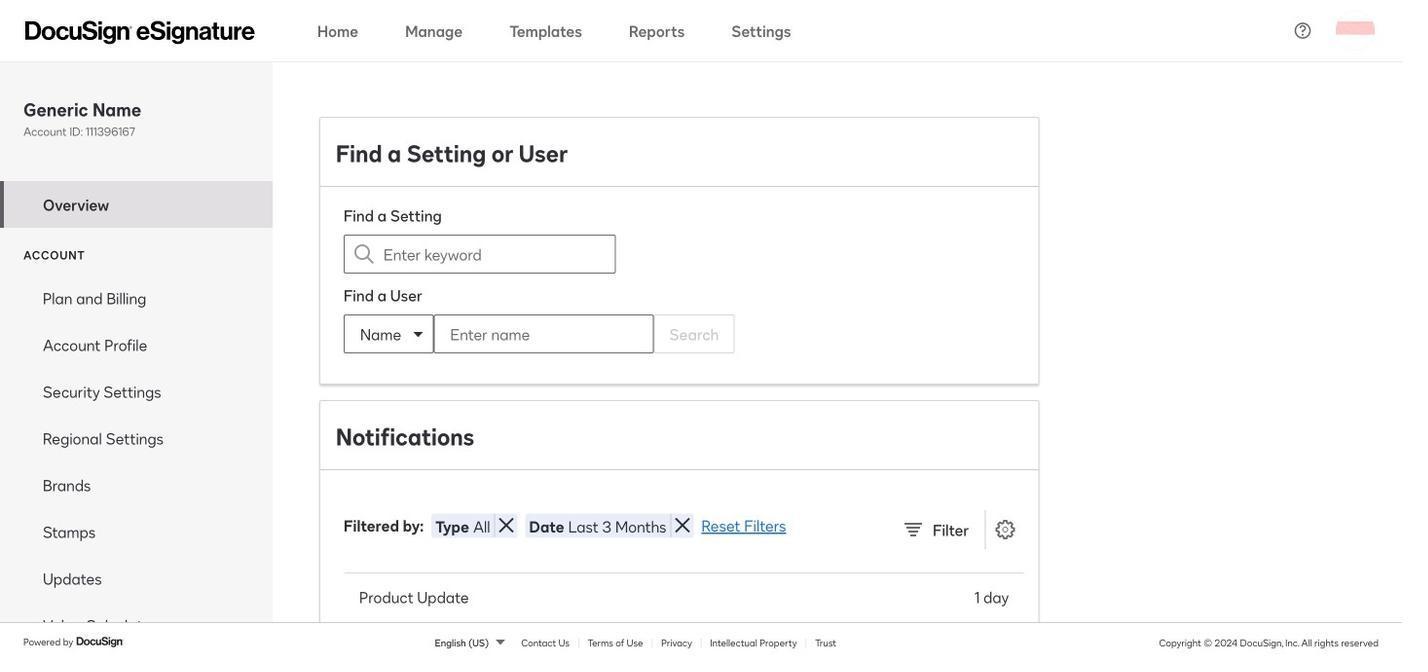 Task type: vqa. For each thing, say whether or not it's contained in the screenshot.
YOUR UPLOADED PROFILE IMAGE
yes



Task type: describe. For each thing, give the bounding box(es) containing it.
Enter keyword text field
[[384, 236, 576, 273]]

docusign admin image
[[25, 21, 255, 44]]



Task type: locate. For each thing, give the bounding box(es) containing it.
docusign image
[[76, 634, 125, 650]]

account element
[[0, 275, 273, 649]]

Enter name text field
[[435, 315, 614, 353]]

your uploaded profile image image
[[1336, 11, 1375, 50]]



